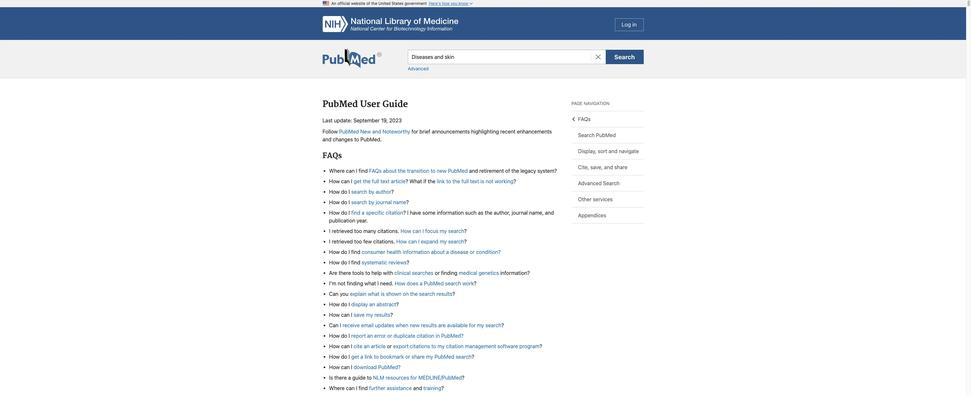 Task type: locate. For each thing, give the bounding box(es) containing it.
search inside search button
[[615, 53, 635, 61]]

0 vertical spatial what
[[365, 281, 376, 287]]

save my results link
[[354, 312, 390, 318]]

6 do from the top
[[341, 302, 347, 308]]

article
[[391, 179, 406, 185], [371, 344, 386, 350]]

0 vertical spatial citation
[[386, 210, 403, 216]]

few
[[363, 239, 372, 245]]

0 vertical spatial for
[[412, 129, 418, 135]]

the down "where can i find faqs about the transition to new pubmed and retirement of the legacy system?"
[[453, 179, 460, 185]]

an
[[369, 302, 375, 308], [367, 333, 373, 339], [364, 344, 370, 350]]

an
[[331, 1, 336, 6]]

share down the citations
[[412, 354, 425, 360]]

1 vertical spatial retrieved
[[332, 239, 353, 245]]

1 horizontal spatial you
[[451, 1, 458, 6]]

an right cite
[[364, 344, 370, 350]]

are
[[438, 323, 446, 329]]

1 where from the top
[[329, 168, 345, 174]]

citations. up the i retrieved too few citations. how can i expand my         search ?
[[378, 229, 399, 234]]

is down retirement
[[481, 179, 484, 185]]

0 vertical spatial is
[[481, 179, 484, 185]]

5 do from the top
[[341, 260, 347, 266]]

email
[[361, 323, 374, 329]]

display an abstract link
[[351, 302, 396, 308]]

0 vertical spatial not
[[486, 179, 494, 185]]

0 horizontal spatial of
[[367, 1, 370, 6]]

advanced for advanced search
[[578, 181, 602, 186]]

find for systematic reviews
[[351, 260, 360, 266]]

0 horizontal spatial about
[[383, 168, 397, 174]]

how for how can i save my results ?
[[329, 312, 340, 318]]

0 vertical spatial about
[[383, 168, 397, 174]]

log in link
[[615, 18, 644, 31]]

the left legacy
[[512, 168, 519, 174]]

citations.
[[378, 229, 399, 234], [373, 239, 395, 245]]

0 vertical spatial of
[[367, 1, 370, 6]]

share inside 'link'
[[615, 165, 628, 170]]

not right i'm
[[338, 281, 346, 287]]

search down cite, save, and share 'link'
[[603, 181, 620, 186]]

1 horizontal spatial not
[[486, 179, 494, 185]]

advanced for advanced link
[[408, 66, 429, 71]]

clinical searches link
[[394, 271, 434, 276]]

of right website
[[367, 1, 370, 6]]

here's
[[429, 1, 441, 6]]

0 horizontal spatial full
[[372, 179, 379, 185]]

an official website of the united states government here's how you know
[[331, 1, 468, 6]]

display, sort and navigate link
[[572, 144, 644, 159]]

how for how do i find consumer health information about a disease         or condition?
[[329, 250, 340, 255]]

where for where can i find faqs about the transition to new pubmed and retirement of the legacy system?
[[329, 168, 345, 174]]

pubmed user guide
[[323, 99, 408, 110]]

search down export         citations to my citation management software program link
[[456, 354, 472, 360]]

export         citations to my citation management software program link
[[393, 344, 540, 350]]

a up year.
[[362, 210, 365, 216]]

faqs link
[[572, 111, 644, 127]]

2 by from the top
[[369, 200, 374, 206]]

2 vertical spatial for
[[411, 375, 417, 381]]

1 vertical spatial not
[[338, 281, 346, 287]]

0 vertical spatial search
[[615, 53, 635, 61]]

abstract
[[377, 302, 396, 308]]

finding down tools
[[347, 281, 363, 287]]

to inside for brief announcements highlighting recent enhancements and changes to pubmed.
[[354, 137, 359, 142]]

1 retrieved from the top
[[332, 229, 353, 234]]

1 vertical spatial faqs
[[323, 151, 342, 161]]

health
[[387, 250, 401, 255]]

find for find a specific citation
[[351, 210, 360, 216]]

1 vertical spatial what
[[368, 291, 380, 297]]

1 vertical spatial new
[[410, 323, 420, 329]]

for left brief
[[412, 129, 418, 135]]

get the full text article link
[[354, 179, 406, 185]]

1 vertical spatial you
[[340, 291, 349, 297]]

advanced
[[408, 66, 429, 71], [578, 181, 602, 186]]

1 horizontal spatial information
[[437, 210, 464, 216]]

new right when
[[410, 323, 420, 329]]

0 horizontal spatial link
[[365, 354, 373, 360]]

search down ? i have some         information such as the author, journal name, and publication year.
[[448, 229, 464, 234]]

how for how do i display an abstract ?
[[329, 302, 340, 308]]

1 horizontal spatial new
[[437, 168, 447, 174]]

is
[[481, 179, 484, 185], [381, 291, 385, 297]]

last update: september 19, 2023
[[323, 118, 402, 123]]

and down follow
[[323, 137, 332, 142]]

journal
[[376, 200, 392, 206], [512, 210, 528, 216]]

and up pubmed.
[[372, 129, 381, 135]]

an for article
[[364, 344, 370, 350]]

results
[[437, 291, 453, 297], [375, 312, 390, 318], [421, 323, 437, 329]]

0 vertical spatial results
[[437, 291, 453, 297]]

how do i find a specific citation
[[329, 210, 403, 216]]

the right the as
[[485, 210, 493, 216]]

further
[[369, 386, 385, 392]]

nih nlm logo image
[[323, 16, 458, 32]]

as
[[478, 210, 484, 216]]

7 do from the top
[[341, 333, 347, 339]]

3 do from the top
[[341, 210, 347, 216]]

2 vertical spatial results
[[421, 323, 437, 329]]

1 can from the top
[[329, 291, 339, 297]]

explain
[[350, 291, 367, 297]]

my
[[440, 229, 447, 234], [440, 239, 447, 245], [366, 312, 373, 318], [477, 323, 484, 329], [438, 344, 445, 350], [426, 354, 433, 360]]

article left what
[[391, 179, 406, 185]]

search down log
[[615, 53, 635, 61]]

or right error
[[387, 333, 392, 339]]

highlighting
[[471, 129, 499, 135]]

0 horizontal spatial citation
[[386, 210, 403, 216]]

can for can you
[[329, 291, 339, 297]]

of up working
[[505, 168, 510, 174]]

link down cite an article link
[[365, 354, 373, 360]]

1 horizontal spatial share
[[615, 165, 628, 170]]

1 vertical spatial an
[[367, 333, 373, 339]]

search for search
[[615, 53, 635, 61]]

for right "available"
[[469, 323, 476, 329]]

0 horizontal spatial article
[[371, 344, 386, 350]]

pubmed.
[[361, 137, 382, 142]]

you left explain
[[340, 291, 349, 297]]

the right if
[[428, 179, 436, 185]]

0 vertical spatial share
[[615, 165, 628, 170]]

how can i save my results ?
[[329, 312, 393, 318]]

0 vertical spatial where
[[329, 168, 345, 174]]

1 vertical spatial article
[[371, 344, 386, 350]]

download
[[354, 365, 377, 371]]

article down error
[[371, 344, 386, 350]]

1 vertical spatial journal
[[512, 210, 528, 216]]

1 horizontal spatial of
[[505, 168, 510, 174]]

for
[[412, 129, 418, 135], [469, 323, 476, 329], [411, 375, 417, 381]]

too down year.
[[354, 229, 362, 234]]

other
[[578, 197, 592, 203]]

to down "where can i find faqs about the transition to new pubmed and retirement of the legacy system?"
[[446, 179, 451, 185]]

information
[[437, 210, 464, 216], [403, 250, 430, 255]]

1 vertical spatial can
[[329, 323, 339, 329]]

save,
[[591, 165, 603, 170]]

none search field containing search
[[0, 40, 966, 78]]

in
[[633, 21, 637, 28], [436, 333, 440, 339]]

name,
[[529, 210, 544, 216]]

search up management
[[486, 323, 502, 329]]

can for faqs
[[346, 168, 355, 174]]

citation down receive email updates when new results are available         for my search link
[[417, 333, 434, 339]]

or right disease
[[470, 250, 475, 255]]

1 vertical spatial citation
[[417, 333, 434, 339]]

updates
[[375, 323, 394, 329]]

follow
[[323, 129, 338, 135]]

1 vertical spatial search
[[578, 132, 595, 138]]

do for how do i find consumer health information about a disease         or condition?
[[341, 250, 347, 255]]

u.s. flag image
[[323, 0, 329, 7]]

2 where from the top
[[329, 386, 345, 392]]

pubmed down how can i cite an article or export         citations to my citation management software program ?
[[435, 354, 454, 360]]

0 vertical spatial retrieved
[[332, 229, 353, 234]]

information down expand
[[403, 250, 430, 255]]

1 text from the left
[[381, 179, 390, 185]]

1 horizontal spatial journal
[[512, 210, 528, 216]]

what
[[410, 179, 422, 185]]

you right how
[[451, 1, 458, 6]]

to left nlm
[[367, 375, 372, 381]]

about down the how can i expand my         search link
[[431, 250, 445, 255]]

in right log
[[633, 21, 637, 28]]

8 do from the top
[[341, 354, 347, 360]]

2 retrieved from the top
[[332, 239, 353, 245]]

4 do from the top
[[341, 250, 347, 255]]

0 vertical spatial you
[[451, 1, 458, 6]]

the inside ? i have some         information such as the author, journal name, and publication year.
[[485, 210, 493, 216]]

and right save,
[[604, 165, 613, 170]]

0 vertical spatial in
[[633, 21, 637, 28]]

1 horizontal spatial article
[[391, 179, 406, 185]]

1 horizontal spatial citation
[[417, 333, 434, 339]]

retrieved for i retrieved too many citations. how can i focus my         search ?
[[332, 229, 353, 234]]

by for journal
[[369, 200, 374, 206]]

advanced link
[[408, 66, 429, 71]]

1 vertical spatial citations.
[[373, 239, 395, 245]]

1 horizontal spatial pubmed?
[[441, 333, 464, 339]]

find up tools
[[351, 260, 360, 266]]

citations. up 'health'
[[373, 239, 395, 245]]

if
[[424, 179, 427, 185]]

appendices link
[[572, 208, 644, 224]]

2 vertical spatial search
[[603, 181, 620, 186]]

and
[[372, 129, 381, 135], [323, 137, 332, 142], [609, 148, 618, 154], [604, 165, 613, 170], [469, 168, 478, 174], [545, 210, 554, 216], [413, 386, 422, 392]]

2 too from the top
[[354, 239, 362, 245]]

1 horizontal spatial in
[[633, 21, 637, 28]]

full
[[372, 179, 379, 185], [462, 179, 469, 185]]

journal down author
[[376, 200, 392, 206]]

1 vertical spatial where
[[329, 386, 345, 392]]

by
[[369, 189, 374, 195], [369, 200, 374, 206]]

information left such
[[437, 210, 464, 216]]

and up the link to the full text is not working link
[[469, 168, 478, 174]]

1 horizontal spatial text
[[470, 179, 479, 185]]

not
[[486, 179, 494, 185], [338, 281, 346, 287]]

2 horizontal spatial citation
[[446, 344, 464, 350]]

by up the how do i search by journal name ?
[[369, 189, 374, 195]]

legacy
[[521, 168, 536, 174]]

0 vertical spatial get
[[354, 179, 362, 185]]

1 horizontal spatial full
[[462, 179, 469, 185]]

advanced inside 'advanced search' link
[[578, 181, 602, 186]]

can for the
[[341, 179, 350, 185]]

faqs down changes
[[323, 151, 342, 161]]

faqs down page navigation
[[578, 116, 591, 122]]

searches
[[412, 271, 434, 276]]

how do i find systematic reviews ?
[[329, 260, 409, 266]]

i retrieved too many citations. how can i focus my         search ?
[[329, 229, 467, 234]]

1 vertical spatial in
[[436, 333, 440, 339]]

1 vertical spatial link
[[365, 354, 373, 360]]

how does a pubmed search work link
[[395, 281, 474, 287]]

1 vertical spatial share
[[412, 354, 425, 360]]

0 vertical spatial citations.
[[378, 229, 399, 234]]

get down cite
[[351, 354, 359, 360]]

?
[[406, 179, 408, 185], [514, 179, 516, 185], [391, 189, 394, 195], [406, 200, 409, 206], [403, 210, 406, 216], [464, 229, 467, 234], [464, 239, 467, 245], [407, 260, 409, 266], [474, 281, 477, 287], [453, 291, 455, 297], [396, 302, 399, 308], [390, 312, 393, 318], [502, 323, 504, 329], [540, 344, 542, 350], [472, 354, 474, 360], [462, 375, 465, 381], [441, 386, 444, 392]]

clinical
[[394, 271, 411, 276]]

link to the full text is not working link
[[437, 179, 514, 185]]

1 full from the left
[[372, 179, 379, 185]]

an left error
[[367, 333, 373, 339]]

how for how can i cite an article or export         citations to my citation management software program ?
[[329, 344, 340, 350]]

results up the updates
[[375, 312, 390, 318]]

results left are
[[421, 323, 437, 329]]

1 vertical spatial for
[[469, 323, 476, 329]]

can for further
[[346, 386, 355, 392]]

how do i find consumer health information about a disease         or condition?
[[329, 250, 501, 255]]

search up the how do i search by journal name ?
[[351, 189, 367, 195]]

about up get the full text article link
[[383, 168, 397, 174]]

training link
[[424, 386, 441, 392]]

enhancements
[[517, 129, 552, 135]]

1 vertical spatial about
[[431, 250, 445, 255]]

export
[[393, 344, 409, 350]]

0 horizontal spatial in
[[436, 333, 440, 339]]

and inside 'link'
[[604, 165, 613, 170]]

and right name,
[[545, 210, 554, 216]]

0 vertical spatial finding
[[441, 271, 458, 276]]

search left work at the bottom of page
[[445, 281, 461, 287]]

specific
[[366, 210, 384, 216]]

2 do from the top
[[341, 200, 347, 206]]

1 vertical spatial too
[[354, 239, 362, 245]]

0 vertical spatial too
[[354, 229, 362, 234]]

text up author
[[381, 179, 390, 185]]

0 vertical spatial an
[[369, 302, 375, 308]]

0 horizontal spatial finding
[[347, 281, 363, 287]]

page
[[572, 100, 583, 106]]

get
[[354, 179, 362, 185], [351, 354, 359, 360]]

0 vertical spatial journal
[[376, 200, 392, 206]]

citations. for few
[[373, 239, 395, 245]]

do for how do i search by journal name ?
[[341, 200, 347, 206]]

i inside ? i have some         information such as the author, journal name, and publication year.
[[407, 210, 409, 216]]

0 horizontal spatial you
[[340, 291, 349, 297]]

0 vertical spatial there
[[339, 271, 351, 276]]

0 vertical spatial information
[[437, 210, 464, 216]]

what up display an abstract link
[[368, 291, 380, 297]]

find for faqs about the transition to new pubmed
[[359, 168, 368, 174]]

1 by from the top
[[369, 189, 374, 195]]

to up how can i get the full text article ? what if the link to the full text is not working ?
[[431, 168, 436, 174]]

link down "where can i find faqs about the transition to new pubmed and retirement of the legacy system?"
[[437, 179, 445, 185]]

search inside search pubmed link
[[578, 132, 595, 138]]

2 vertical spatial faqs
[[369, 168, 382, 174]]

None search field
[[0, 40, 966, 78]]

how do i search by author ?
[[329, 189, 394, 195]]

0 horizontal spatial faqs
[[323, 151, 342, 161]]

search for search pubmed
[[578, 132, 595, 138]]

0 horizontal spatial advanced
[[408, 66, 429, 71]]

to down the follow pubmed       new and noteworthy
[[354, 137, 359, 142]]

finding
[[441, 271, 458, 276], [347, 281, 363, 287]]

or up bookmark at the bottom of the page
[[387, 344, 392, 350]]

1 vertical spatial is
[[381, 291, 385, 297]]

? inside ? i have some         information such as the author, journal name, and publication year.
[[403, 210, 406, 216]]

share down navigate
[[615, 165, 628, 170]]

retrieved
[[332, 229, 353, 234], [332, 239, 353, 245]]

0 horizontal spatial new
[[410, 323, 420, 329]]

1 horizontal spatial finding
[[441, 271, 458, 276]]

1 vertical spatial advanced
[[578, 181, 602, 186]]

my right expand
[[440, 239, 447, 245]]

2 horizontal spatial faqs
[[578, 116, 591, 122]]

results down how does a pubmed search work link
[[437, 291, 453, 297]]

2 can from the top
[[329, 323, 339, 329]]

search by author link
[[351, 189, 391, 195]]

how
[[442, 1, 450, 6]]

where for where can i find further assistance and training ?
[[329, 386, 345, 392]]

other services
[[578, 197, 613, 203]]

full up search by author link
[[372, 179, 379, 185]]

cite, save, and share
[[578, 165, 628, 170]]

Search search field
[[401, 50, 650, 64]]

0 horizontal spatial text
[[381, 179, 390, 185]]

citation
[[386, 210, 403, 216], [417, 333, 434, 339], [446, 344, 464, 350]]

can left receive
[[329, 323, 339, 329]]

pubmed? down bookmark at the bottom of the page
[[378, 365, 401, 371]]

1 horizontal spatial advanced
[[578, 181, 602, 186]]

work
[[463, 281, 474, 287]]

know
[[459, 1, 468, 6]]

1 do from the top
[[341, 189, 347, 195]]

citation down "available"
[[446, 344, 464, 350]]

and inside for brief announcements highlighting recent enhancements and changes to pubmed.
[[323, 137, 332, 142]]

what for i
[[365, 281, 376, 287]]

0 vertical spatial advanced
[[408, 66, 429, 71]]

citation down name
[[386, 210, 403, 216]]

full down "where can i find faqs about the transition to new pubmed and retirement of the legacy system?"
[[462, 179, 469, 185]]

can for can i
[[329, 323, 339, 329]]

new up how can i get the full text article ? what if the link to the full text is not working ?
[[437, 168, 447, 174]]

find up how do i find systematic reviews ?
[[351, 250, 360, 255]]

text left working
[[470, 179, 479, 185]]

a right the does
[[420, 281, 423, 287]]

1 vertical spatial there
[[335, 375, 347, 381]]

how for how do i find systematic reviews ?
[[329, 260, 340, 266]]

in up how can i cite an article or export         citations to my citation management software program ?
[[436, 333, 440, 339]]

do
[[341, 189, 347, 195], [341, 200, 347, 206], [341, 210, 347, 216], [341, 250, 347, 255], [341, 260, 347, 266], [341, 302, 347, 308], [341, 333, 347, 339], [341, 354, 347, 360]]

get a link to bookmark or share my pubmed search link
[[351, 354, 472, 360]]

find up year.
[[351, 210, 360, 216]]

systematic reviews link
[[362, 260, 407, 266]]

1 horizontal spatial about
[[431, 250, 445, 255]]

1 vertical spatial results
[[375, 312, 390, 318]]

new
[[437, 168, 447, 174], [410, 323, 420, 329]]

1 vertical spatial pubmed?
[[378, 365, 401, 371]]

how for how do i get a link to bookmark or share my pubmed search ?
[[329, 354, 340, 360]]

1 vertical spatial by
[[369, 200, 374, 206]]

can down i'm
[[329, 291, 339, 297]]

there right are
[[339, 271, 351, 276]]

1 horizontal spatial link
[[437, 179, 445, 185]]

1 too from the top
[[354, 229, 362, 234]]

faqs up get the full text article link
[[369, 168, 382, 174]]

1 horizontal spatial faqs
[[369, 168, 382, 174]]

0 horizontal spatial information
[[403, 250, 430, 255]]

where can i find faqs about the transition to new pubmed and retirement of the legacy system?
[[329, 168, 557, 174]]

search up disease
[[448, 239, 464, 245]]

2 vertical spatial an
[[364, 344, 370, 350]]

advanced inside search box
[[408, 66, 429, 71]]

0 vertical spatial can
[[329, 291, 339, 297]]

states
[[392, 1, 404, 6]]

pubmed down "are there tools to help with clinical searches or         finding medical genetics information?"
[[424, 281, 444, 287]]

display,
[[578, 148, 597, 154]]

is left shown
[[381, 291, 385, 297]]



Task type: vqa. For each thing, say whether or not it's contained in the screenshot.
bottom "citations."
yes



Task type: describe. For each thing, give the bounding box(es) containing it.
shown
[[386, 291, 402, 297]]

publication
[[329, 218, 355, 224]]

i retrieved too few citations. how can i expand my         search ?
[[329, 239, 467, 245]]

have
[[410, 210, 421, 216]]

user
[[360, 99, 380, 110]]

2 full from the left
[[462, 179, 469, 185]]

pubmed up the link to the full text is not working link
[[448, 168, 468, 174]]

pubmed up changes
[[339, 129, 359, 135]]

0 horizontal spatial journal
[[376, 200, 392, 206]]

how can i download pubmed?
[[329, 365, 401, 371]]

expand
[[421, 239, 438, 245]]

does
[[407, 281, 419, 287]]

many
[[363, 229, 376, 234]]

search pubmed
[[578, 132, 616, 138]]

how do i report an error or duplicate citation in         pubmed?
[[329, 333, 464, 339]]

how for how can i get the full text article ? what if the link to the full text is not working ?
[[329, 179, 340, 185]]

i'm
[[329, 281, 336, 287]]

further assistance link
[[369, 386, 412, 392]]

training
[[424, 386, 441, 392]]

0 vertical spatial faqs
[[578, 116, 591, 122]]

to right the citations
[[432, 344, 436, 350]]

do for how do i find systematic reviews ?
[[341, 260, 347, 266]]

by for author
[[369, 189, 374, 195]]

0 vertical spatial article
[[391, 179, 406, 185]]

the right on
[[410, 291, 418, 297]]

do for how do i display an abstract ?
[[341, 302, 347, 308]]

changes
[[333, 137, 353, 142]]

nlm
[[373, 375, 384, 381]]

information?
[[500, 271, 530, 276]]

here's how you know button
[[429, 1, 473, 6]]

my down how can i cite an article or export         citations to my citation management software program ?
[[426, 354, 433, 360]]

how do i display an abstract ?
[[329, 302, 399, 308]]

recent
[[500, 129, 516, 135]]

pubmed down faqs link
[[596, 132, 616, 138]]

or down export
[[405, 354, 410, 360]]

2 text from the left
[[470, 179, 479, 185]]

search inside 'advanced search' link
[[603, 181, 620, 186]]

advanced search link
[[572, 176, 644, 191]]

on
[[403, 291, 409, 297]]

medline/pubmed
[[419, 375, 462, 381]]

do for how do i report an error or duplicate citation in         pubmed?
[[341, 333, 347, 339]]

the left transition
[[398, 168, 406, 174]]

find a specific citation link
[[351, 210, 403, 216]]

how for how can i download pubmed?
[[329, 365, 340, 371]]

get for the
[[354, 179, 362, 185]]

cite
[[354, 344, 363, 350]]

the up search by author link
[[363, 179, 371, 185]]

too for many
[[354, 229, 362, 234]]

assistance
[[387, 386, 412, 392]]

can for pubmed?
[[341, 365, 350, 371]]

my down are
[[438, 344, 445, 350]]

get for a
[[351, 354, 359, 360]]

0 horizontal spatial pubmed?
[[378, 365, 401, 371]]

tools
[[352, 271, 364, 276]]

0 vertical spatial new
[[437, 168, 447, 174]]

display, sort and navigate
[[578, 148, 639, 154]]

do for how do i search by author ?
[[341, 189, 347, 195]]

my right focus
[[440, 229, 447, 234]]

and inside ? i have some         information such as the author, journal name, and publication year.
[[545, 210, 554, 216]]

services
[[593, 197, 613, 203]]

are there tools to help with clinical searches or         finding medical genetics information?
[[329, 271, 530, 276]]

do for how do i get a link to bookmark or share my pubmed search ?
[[341, 354, 347, 360]]

for inside for brief announcements highlighting recent enhancements and changes to pubmed.
[[412, 129, 418, 135]]

brief
[[420, 129, 431, 135]]

follow pubmed       new and noteworthy
[[323, 129, 410, 135]]

how for how do i report an error or duplicate citation in         pubmed?
[[329, 333, 340, 339]]

pubmed up last
[[323, 99, 358, 110]]

0 vertical spatial link
[[437, 179, 445, 185]]

author,
[[494, 210, 510, 216]]

too for few
[[354, 239, 362, 245]]

retrieved for i retrieved too few citations. how can i expand my         search ?
[[332, 239, 353, 245]]

there for tools
[[339, 271, 351, 276]]

a left guide
[[348, 375, 351, 381]]

1 vertical spatial of
[[505, 168, 510, 174]]

find down guide
[[359, 386, 368, 392]]

do for how do i find a specific citation
[[341, 210, 347, 216]]

citations. for many
[[378, 229, 399, 234]]

how can i cite an article or export         citations to my citation management software program ?
[[329, 344, 542, 350]]

to left help
[[365, 271, 370, 276]]

my up management
[[477, 323, 484, 329]]

nlm         resources for medline/pubmed link
[[373, 375, 462, 381]]

receive
[[343, 323, 360, 329]]

working
[[495, 179, 514, 185]]

can for my
[[341, 312, 350, 318]]

appendices
[[578, 213, 606, 219]]

condition?
[[476, 250, 501, 255]]

Search: search field
[[408, 50, 606, 64]]

0 horizontal spatial is
[[381, 291, 385, 297]]

management
[[465, 344, 496, 350]]

guide
[[383, 99, 408, 110]]

0 vertical spatial pubmed?
[[441, 333, 464, 339]]

how can i expand my         search link
[[396, 239, 464, 245]]

last
[[323, 118, 333, 123]]

the left united
[[371, 1, 377, 6]]

advanced search
[[578, 181, 620, 186]]

how for how do i search by journal name ?
[[329, 200, 340, 206]]

available
[[447, 323, 468, 329]]

0 horizontal spatial share
[[412, 354, 425, 360]]

and down nlm         resources for medline/pubmed link
[[413, 386, 422, 392]]

there for a
[[335, 375, 347, 381]]

citations
[[410, 344, 430, 350]]

how for how do i find a specific citation
[[329, 210, 340, 216]]

how for how do i search by author ?
[[329, 189, 340, 195]]

and right sort
[[609, 148, 618, 154]]

genetics
[[479, 271, 499, 276]]

can you explain what is shown on the search results ?
[[329, 291, 455, 297]]

official
[[338, 1, 350, 6]]

reviews
[[389, 260, 407, 266]]

1 vertical spatial finding
[[347, 281, 363, 287]]

pubmed logo image
[[323, 48, 382, 68]]

search by journal name link
[[351, 200, 406, 206]]

website
[[351, 1, 365, 6]]

united
[[378, 1, 391, 6]]

can for an
[[341, 344, 350, 350]]

an for abstract
[[369, 302, 375, 308]]

sort
[[598, 148, 607, 154]]

1 vertical spatial information
[[403, 250, 430, 255]]

guide
[[352, 375, 366, 381]]

report an error or duplicate citation in         pubmed? link
[[351, 333, 464, 339]]

i'm not finding what i need. how does a pubmed search work ?
[[329, 281, 477, 287]]

government
[[405, 1, 427, 6]]

0 horizontal spatial not
[[338, 281, 346, 287]]

19,
[[381, 118, 388, 123]]

update: september
[[334, 118, 380, 123]]

consumer
[[362, 250, 385, 255]]

how can i focus my         search link
[[401, 229, 464, 234]]

my right save
[[366, 312, 373, 318]]

log
[[622, 21, 631, 28]]

or up how does a pubmed search work link
[[435, 271, 440, 276]]

search down how does a pubmed search work link
[[419, 291, 435, 297]]

duplicate
[[394, 333, 415, 339]]

can i receive email updates when new results are available         for my search ?
[[329, 323, 504, 329]]

journal inside ? i have some         information such as the author, journal name, and publication year.
[[512, 210, 528, 216]]

an for error
[[367, 333, 373, 339]]

information inside ? i have some         information such as the author, journal name, and publication year.
[[437, 210, 464, 216]]

search button
[[606, 50, 644, 64]]

medical genetics link
[[459, 271, 499, 276]]

a up how can i download pubmed?
[[361, 354, 363, 360]]

how do i search by journal name ?
[[329, 200, 409, 206]]

what for is
[[368, 291, 380, 297]]

a left disease
[[446, 250, 449, 255]]

retirement
[[480, 168, 504, 174]]

new
[[360, 129, 371, 135]]

program
[[520, 344, 540, 350]]

for brief announcements highlighting recent enhancements and changes to pubmed.
[[323, 129, 552, 142]]

transition
[[407, 168, 429, 174]]

are
[[329, 271, 337, 276]]

search down the how do i search by author ?
[[351, 200, 367, 206]]

pubmed       new and noteworthy link
[[339, 129, 410, 135]]

to up download pubmed? link on the left bottom of page
[[374, 354, 379, 360]]

faqs about the transition to new pubmed link
[[369, 168, 468, 174]]

need.
[[380, 281, 393, 287]]

navigate
[[619, 148, 639, 154]]



